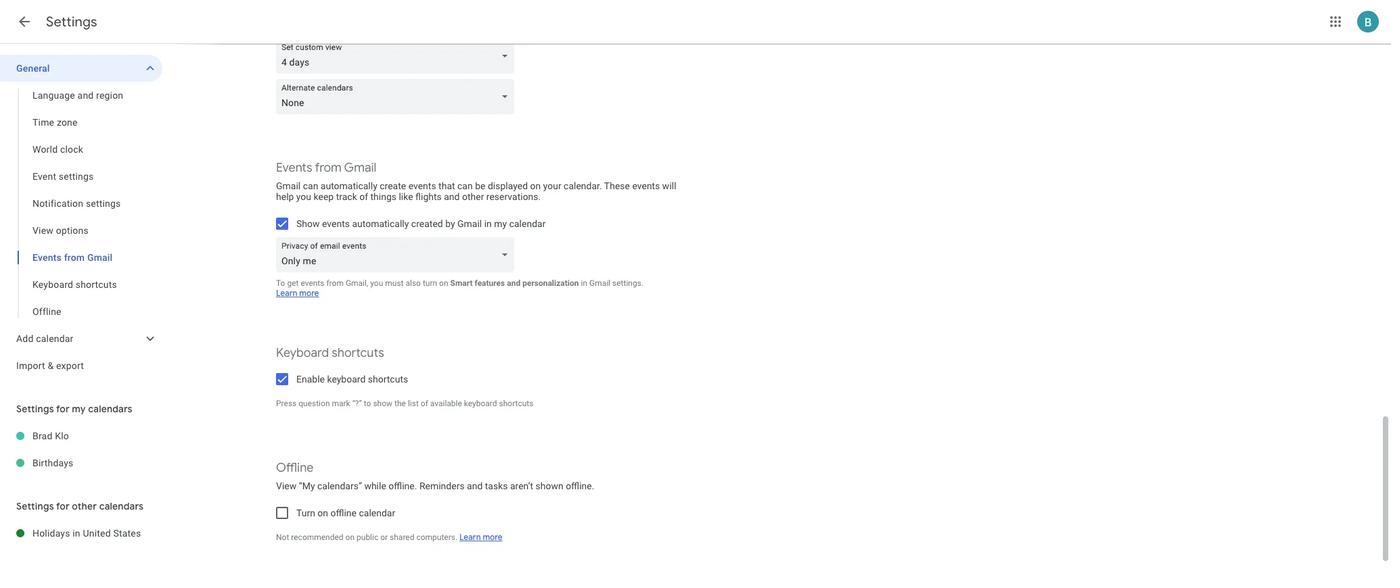 Task type: locate. For each thing, give the bounding box(es) containing it.
events for events from gmail
[[32, 252, 62, 263]]

1 vertical spatial for
[[56, 501, 70, 513]]

features
[[475, 279, 505, 288]]

and
[[78, 90, 94, 101], [444, 192, 460, 202], [507, 279, 521, 288], [467, 481, 483, 492]]

more down the "tasks"
[[483, 533, 503, 543]]

0 horizontal spatial more
[[299, 288, 319, 299]]

add
[[16, 334, 34, 344]]

offline. right the while
[[389, 481, 417, 492]]

2 for from the top
[[56, 501, 70, 513]]

on inside to get events from gmail, you must also turn on smart features and personalization in gmail settings. learn more
[[439, 279, 448, 288]]

1 horizontal spatial in
[[484, 219, 492, 229]]

on
[[530, 181, 541, 192], [439, 279, 448, 288], [318, 508, 328, 519], [346, 533, 355, 543]]

1 vertical spatial settings
[[86, 198, 121, 209]]

calendar up or at the bottom of the page
[[359, 508, 395, 519]]

1 can from the left
[[303, 181, 318, 192]]

can right help
[[303, 181, 318, 192]]

2 offline. from the left
[[566, 481, 594, 492]]

gmail left settings.
[[589, 279, 610, 288]]

0 vertical spatial settings
[[46, 14, 97, 30]]

0 horizontal spatial events
[[32, 252, 62, 263]]

and left the "tasks"
[[467, 481, 483, 492]]

2 vertical spatial from
[[326, 279, 344, 288]]

region
[[96, 90, 123, 101]]

of right list at the bottom left of the page
[[421, 399, 428, 409]]

1 vertical spatial keyboard
[[276, 346, 329, 361]]

1 vertical spatial calendars
[[99, 501, 144, 513]]

for for my
[[56, 403, 70, 416]]

0 horizontal spatial keyboard shortcuts
[[32, 279, 117, 290]]

settings up options
[[86, 198, 121, 209]]

keyboard down events from gmail
[[32, 279, 73, 290]]

keyboard up mark
[[327, 374, 366, 385]]

calendar
[[509, 219, 546, 229], [36, 334, 73, 344], [359, 508, 395, 519]]

1 vertical spatial learn
[[460, 533, 481, 543]]

settings for notification settings
[[86, 198, 121, 209]]

automatically left create
[[321, 181, 377, 192]]

keyboard up enable
[[276, 346, 329, 361]]

settings for settings for my calendars
[[16, 403, 54, 416]]

0 horizontal spatial in
[[73, 529, 80, 539]]

from up keep
[[315, 160, 342, 176]]

for
[[56, 403, 70, 416], [56, 501, 70, 513]]

turn
[[296, 508, 315, 519]]

of right track
[[359, 192, 368, 202]]

for up holidays
[[56, 501, 70, 513]]

on inside not recommended on public or shared computers. learn more
[[346, 533, 355, 543]]

you right help
[[296, 192, 311, 202]]

to
[[276, 279, 285, 288]]

0 horizontal spatial view
[[32, 225, 53, 236]]

learn more link left gmail,
[[276, 288, 319, 299]]

0 vertical spatial keyboard
[[327, 374, 366, 385]]

in down "reservations."
[[484, 219, 492, 229]]

1 vertical spatial settings
[[16, 403, 54, 416]]

0 horizontal spatial offline
[[32, 307, 61, 317]]

1 horizontal spatial keyboard
[[464, 399, 497, 409]]

calendar down "reservations."
[[509, 219, 546, 229]]

offline
[[32, 307, 61, 317], [276, 461, 314, 476]]

keyboard shortcuts inside group
[[32, 279, 117, 290]]

things
[[371, 192, 397, 202]]

states
[[113, 529, 141, 539]]

events
[[276, 160, 312, 176], [32, 252, 62, 263]]

you
[[296, 192, 311, 202], [370, 279, 383, 288]]

keyboard
[[32, 279, 73, 290], [276, 346, 329, 361]]

0 vertical spatial learn more link
[[276, 288, 319, 299]]

1 vertical spatial from
[[64, 252, 85, 263]]

and right flights
[[444, 192, 460, 202]]

offline inside offline view "my calendars" while offline. reminders and tasks aren't shown offline.
[[276, 461, 314, 476]]

gmail inside group
[[87, 252, 113, 263]]

offline inside group
[[32, 307, 61, 317]]

birthdays link
[[32, 450, 162, 477]]

1 vertical spatial you
[[370, 279, 383, 288]]

1 horizontal spatial other
[[462, 192, 484, 202]]

1 vertical spatial offline
[[276, 461, 314, 476]]

0 vertical spatial view
[[32, 225, 53, 236]]

learn more link right computers.
[[460, 533, 503, 543]]

0 vertical spatial from
[[315, 160, 342, 176]]

calendars"
[[317, 481, 362, 492]]

more right get
[[299, 288, 319, 299]]

view
[[32, 225, 53, 236], [276, 481, 297, 492]]

world
[[32, 144, 58, 155]]

0 horizontal spatial offline.
[[389, 481, 417, 492]]

from inside to get events from gmail, you must also turn on smart features and personalization in gmail settings. learn more
[[326, 279, 344, 288]]

birthdays
[[32, 458, 73, 469]]

more
[[299, 288, 319, 299], [483, 533, 503, 543]]

2 horizontal spatial calendar
[[509, 219, 546, 229]]

also
[[406, 279, 421, 288]]

from for events from gmail gmail can automatically create events that can be displayed on your calendar. these events will help you keep track of things like flights and other reservations.
[[315, 160, 342, 176]]

events down view options
[[32, 252, 62, 263]]

1 horizontal spatial offline
[[276, 461, 314, 476]]

1 horizontal spatial my
[[494, 219, 507, 229]]

view left the "my
[[276, 481, 297, 492]]

1 vertical spatial of
[[421, 399, 428, 409]]

events for events from gmail gmail can automatically create events that can be displayed on your calendar. these events will help you keep track of things like flights and other reservations.
[[276, 160, 312, 176]]

offline view "my calendars" while offline. reminders and tasks aren't shown offline.
[[276, 461, 594, 492]]

0 horizontal spatial of
[[359, 192, 368, 202]]

from down options
[[64, 252, 85, 263]]

options
[[56, 225, 89, 236]]

import & export
[[16, 361, 84, 372]]

automatically down things
[[352, 219, 409, 229]]

settings up holidays
[[16, 501, 54, 513]]

show
[[373, 399, 393, 409]]

0 horizontal spatial can
[[303, 181, 318, 192]]

other up holidays in united states
[[72, 501, 97, 513]]

0 vertical spatial more
[[299, 288, 319, 299]]

None field
[[276, 39, 520, 74], [276, 79, 520, 114], [276, 238, 520, 273], [276, 39, 520, 74], [276, 79, 520, 114], [276, 238, 520, 273]]

create
[[380, 181, 406, 192]]

calendars
[[88, 403, 132, 416], [99, 501, 144, 513]]

press question mark "?" to show the list of available keyboard shortcuts
[[276, 399, 534, 409]]

0 vertical spatial calendars
[[88, 403, 132, 416]]

notification settings
[[32, 198, 121, 209]]

can left 'be' on the left
[[457, 181, 473, 192]]

settings for settings for other calendars
[[16, 501, 54, 513]]

0 vertical spatial you
[[296, 192, 311, 202]]

other right that
[[462, 192, 484, 202]]

1 vertical spatial more
[[483, 533, 503, 543]]

more inside to get events from gmail, you must also turn on smart features and personalization in gmail settings. learn more
[[299, 288, 319, 299]]

gmail up track
[[344, 160, 376, 176]]

2 vertical spatial settings
[[16, 501, 54, 513]]

0 vertical spatial learn
[[276, 288, 297, 299]]

events right get
[[301, 279, 324, 288]]

flights
[[416, 192, 442, 202]]

show
[[296, 219, 320, 229]]

0 horizontal spatial keyboard
[[327, 374, 366, 385]]

calendars up states
[[99, 501, 144, 513]]

events inside the events from gmail gmail can automatically create events that can be displayed on your calendar. these events will help you keep track of things like flights and other reservations.
[[276, 160, 312, 176]]

in right personalization
[[581, 279, 587, 288]]

0 horizontal spatial learn
[[276, 288, 297, 299]]

you inside to get events from gmail, you must also turn on smart features and personalization in gmail settings. learn more
[[370, 279, 383, 288]]

and inside to get events from gmail, you must also turn on smart features and personalization in gmail settings. learn more
[[507, 279, 521, 288]]

1 horizontal spatial you
[[370, 279, 383, 288]]

1 vertical spatial other
[[72, 501, 97, 513]]

group
[[0, 82, 162, 326]]

settings
[[59, 171, 94, 182], [86, 198, 121, 209]]

united
[[83, 529, 111, 539]]

my down "reservations."
[[494, 219, 507, 229]]

in inside tree item
[[73, 529, 80, 539]]

keyboard shortcuts down events from gmail
[[32, 279, 117, 290]]

in left united
[[73, 529, 80, 539]]

0 horizontal spatial other
[[72, 501, 97, 513]]

gmail down options
[[87, 252, 113, 263]]

on left the public
[[346, 533, 355, 543]]

keyboard
[[327, 374, 366, 385], [464, 399, 497, 409]]

0 horizontal spatial keyboard
[[32, 279, 73, 290]]

on right turn
[[439, 279, 448, 288]]

events right show
[[322, 219, 350, 229]]

can
[[303, 181, 318, 192], [457, 181, 473, 192]]

shortcuts
[[76, 279, 117, 290], [332, 346, 384, 361], [368, 374, 408, 385], [499, 399, 534, 409]]

0 vertical spatial offline
[[32, 307, 61, 317]]

1 vertical spatial events
[[32, 252, 62, 263]]

calendars up brad klo tree item
[[88, 403, 132, 416]]

settings for other calendars
[[16, 501, 144, 513]]

0 vertical spatial of
[[359, 192, 368, 202]]

you left must
[[370, 279, 383, 288]]

settings up notification settings
[[59, 171, 94, 182]]

gmail
[[344, 160, 376, 176], [276, 181, 301, 192], [457, 219, 482, 229], [87, 252, 113, 263], [589, 279, 610, 288]]

holidays
[[32, 529, 70, 539]]

for up klo
[[56, 403, 70, 416]]

from
[[315, 160, 342, 176], [64, 252, 85, 263], [326, 279, 344, 288]]

1 horizontal spatial offline.
[[566, 481, 594, 492]]

question
[[299, 399, 330, 409]]

brad klo
[[32, 431, 69, 442]]

holidays in united states tree item
[[0, 520, 162, 547]]

calendar up &
[[36, 334, 73, 344]]

1 horizontal spatial view
[[276, 481, 297, 492]]

1 horizontal spatial keyboard shortcuts
[[276, 346, 384, 361]]

1 horizontal spatial calendar
[[359, 508, 395, 519]]

settings right go back image
[[46, 14, 97, 30]]

keyboard right available
[[464, 399, 497, 409]]

0 vertical spatial automatically
[[321, 181, 377, 192]]

not recommended on public or shared computers. learn more
[[276, 533, 503, 543]]

1 vertical spatial in
[[581, 279, 587, 288]]

not
[[276, 533, 289, 543]]

from inside the events from gmail gmail can automatically create events that can be displayed on your calendar. these events will help you keep track of things like flights and other reservations.
[[315, 160, 342, 176]]

offline.
[[389, 481, 417, 492], [566, 481, 594, 492]]

shown
[[536, 481, 564, 492]]

1 horizontal spatial can
[[457, 181, 473, 192]]

my up brad klo tree item
[[72, 403, 86, 416]]

tasks
[[485, 481, 508, 492]]

mark
[[332, 399, 350, 409]]

and right features
[[507, 279, 521, 288]]

learn more link
[[276, 288, 319, 299], [460, 533, 503, 543]]

from for events from gmail
[[64, 252, 85, 263]]

automatically
[[321, 181, 377, 192], [352, 219, 409, 229]]

reminders
[[420, 481, 465, 492]]

events left that
[[409, 181, 436, 192]]

and inside the events from gmail gmail can automatically create events that can be displayed on your calendar. these events will help you keep track of things like flights and other reservations.
[[444, 192, 460, 202]]

view inside offline view "my calendars" while offline. reminders and tasks aren't shown offline.
[[276, 481, 297, 492]]

2 vertical spatial in
[[73, 529, 80, 539]]

import
[[16, 361, 45, 372]]

0 vertical spatial events
[[276, 160, 312, 176]]

learn
[[276, 288, 297, 299], [460, 533, 481, 543]]

settings
[[46, 14, 97, 30], [16, 403, 54, 416], [16, 501, 54, 513]]

0 vertical spatial in
[[484, 219, 492, 229]]

from left gmail,
[[326, 279, 344, 288]]

events
[[409, 181, 436, 192], [632, 181, 660, 192], [322, 219, 350, 229], [301, 279, 324, 288]]

1 vertical spatial learn more link
[[460, 533, 503, 543]]

1 for from the top
[[56, 403, 70, 416]]

0 horizontal spatial calendar
[[36, 334, 73, 344]]

1 horizontal spatial more
[[483, 533, 503, 543]]

settings for settings
[[46, 14, 97, 30]]

offline. right "shown"
[[566, 481, 594, 492]]

list
[[408, 399, 419, 409]]

0 vertical spatial keyboard
[[32, 279, 73, 290]]

keyboard shortcuts up enable
[[276, 346, 384, 361]]

0 vertical spatial settings
[[59, 171, 94, 182]]

settings up brad
[[16, 403, 54, 416]]

view left options
[[32, 225, 53, 236]]

brad klo tree item
[[0, 423, 162, 450]]

event settings
[[32, 171, 94, 182]]

1 vertical spatial keyboard shortcuts
[[276, 346, 384, 361]]

you inside the events from gmail gmail can automatically create events that can be displayed on your calendar. these events will help you keep track of things like flights and other reservations.
[[296, 192, 311, 202]]

0 vertical spatial keyboard shortcuts
[[32, 279, 117, 290]]

0 vertical spatial for
[[56, 403, 70, 416]]

1 vertical spatial view
[[276, 481, 297, 492]]

settings heading
[[46, 14, 97, 30]]

events up help
[[276, 160, 312, 176]]

2 horizontal spatial in
[[581, 279, 587, 288]]

view options
[[32, 225, 89, 236]]

events left will
[[632, 181, 660, 192]]

be
[[475, 181, 486, 192]]

keyboard inside group
[[32, 279, 73, 290]]

offline up the "my
[[276, 461, 314, 476]]

language
[[32, 90, 75, 101]]

on left your
[[530, 181, 541, 192]]

tree
[[0, 55, 162, 380]]

2 can from the left
[[457, 181, 473, 192]]

of
[[359, 192, 368, 202], [421, 399, 428, 409]]

0 horizontal spatial you
[[296, 192, 311, 202]]

available
[[430, 399, 462, 409]]

1 horizontal spatial events
[[276, 160, 312, 176]]

must
[[385, 279, 404, 288]]

0 vertical spatial other
[[462, 192, 484, 202]]

1 vertical spatial calendar
[[36, 334, 73, 344]]

0 horizontal spatial my
[[72, 403, 86, 416]]

1 vertical spatial keyboard
[[464, 399, 497, 409]]

offline up add calendar
[[32, 307, 61, 317]]

clock
[[60, 144, 83, 155]]



Task type: describe. For each thing, give the bounding box(es) containing it.
the
[[395, 399, 406, 409]]

calendar.
[[564, 181, 602, 192]]

gmail right by
[[457, 219, 482, 229]]

world clock
[[32, 144, 83, 155]]

offline
[[331, 508, 357, 519]]

events from gmail gmail can automatically create events that can be displayed on your calendar. these events will help you keep track of things like flights and other reservations.
[[276, 160, 676, 202]]

settings for my calendars tree
[[0, 423, 162, 477]]

export
[[56, 361, 84, 372]]

1 vertical spatial my
[[72, 403, 86, 416]]

calendars for settings for my calendars
[[88, 403, 132, 416]]

these
[[604, 181, 630, 192]]

while
[[364, 481, 386, 492]]

gmail inside to get events from gmail, you must also turn on smart features and personalization in gmail settings. learn more
[[589, 279, 610, 288]]

by
[[445, 219, 455, 229]]

"my
[[299, 481, 315, 492]]

for for other
[[56, 501, 70, 513]]

time zone
[[32, 117, 78, 128]]

holidays in united states link
[[32, 520, 162, 547]]

1 offline. from the left
[[389, 481, 417, 492]]

help
[[276, 192, 294, 202]]

reservations.
[[486, 192, 541, 202]]

enable keyboard shortcuts
[[296, 374, 408, 385]]

birthdays tree item
[[0, 450, 162, 477]]

group containing language and region
[[0, 82, 162, 326]]

recommended
[[291, 533, 344, 543]]

your
[[543, 181, 561, 192]]

add calendar
[[16, 334, 73, 344]]

get
[[287, 279, 299, 288]]

general
[[16, 63, 50, 74]]

computers.
[[416, 533, 458, 543]]

will
[[662, 181, 676, 192]]

settings for event settings
[[59, 171, 94, 182]]

to
[[364, 399, 371, 409]]

turn
[[423, 279, 437, 288]]

on right turn on the left of the page
[[318, 508, 328, 519]]

automatically inside the events from gmail gmail can automatically create events that can be displayed on your calendar. these events will help you keep track of things like flights and other reservations.
[[321, 181, 377, 192]]

show events automatically created by gmail in my calendar
[[296, 219, 546, 229]]

holidays in united states
[[32, 529, 141, 539]]

personalization
[[523, 279, 579, 288]]

events inside to get events from gmail, you must also turn on smart features and personalization in gmail settings. learn more
[[301, 279, 324, 288]]

tree containing general
[[0, 55, 162, 380]]

zone
[[57, 117, 78, 128]]

1 horizontal spatial keyboard
[[276, 346, 329, 361]]

created
[[411, 219, 443, 229]]

shortcuts inside group
[[76, 279, 117, 290]]

or
[[380, 533, 388, 543]]

gmail,
[[346, 279, 368, 288]]

calendars for settings for other calendars
[[99, 501, 144, 513]]

notification
[[32, 198, 83, 209]]

in inside to get events from gmail, you must also turn on smart features and personalization in gmail settings. learn more
[[581, 279, 587, 288]]

gmail left keep
[[276, 181, 301, 192]]

&
[[48, 361, 54, 372]]

offline for offline
[[32, 307, 61, 317]]

public
[[357, 533, 378, 543]]

go back image
[[16, 14, 32, 30]]

brad
[[32, 431, 52, 442]]

keep
[[314, 192, 334, 202]]

1 vertical spatial automatically
[[352, 219, 409, 229]]

1 horizontal spatial learn more link
[[460, 533, 503, 543]]

track
[[336, 192, 357, 202]]

aren't
[[510, 481, 533, 492]]

and inside offline view "my calendars" while offline. reminders and tasks aren't shown offline.
[[467, 481, 483, 492]]

settings.
[[612, 279, 644, 288]]

shared
[[390, 533, 414, 543]]

and left region
[[78, 90, 94, 101]]

enable
[[296, 374, 325, 385]]

turn on offline calendar
[[296, 508, 395, 519]]

learn inside to get events from gmail, you must also turn on smart features and personalization in gmail settings. learn more
[[276, 288, 297, 299]]

that
[[439, 181, 455, 192]]

press
[[276, 399, 297, 409]]

klo
[[55, 431, 69, 442]]

on inside the events from gmail gmail can automatically create events that can be displayed on your calendar. these events will help you keep track of things like flights and other reservations.
[[530, 181, 541, 192]]

displayed
[[488, 181, 528, 192]]

time
[[32, 117, 54, 128]]

language and region
[[32, 90, 123, 101]]

"?"
[[352, 399, 362, 409]]

like
[[399, 192, 413, 202]]

other inside the events from gmail gmail can automatically create events that can be displayed on your calendar. these events will help you keep track of things like flights and other reservations.
[[462, 192, 484, 202]]

to get events from gmail, you must also turn on smart features and personalization in gmail settings. learn more
[[276, 279, 644, 299]]

smart
[[450, 279, 473, 288]]

0 vertical spatial calendar
[[509, 219, 546, 229]]

events from gmail
[[32, 252, 113, 263]]

general tree item
[[0, 55, 162, 82]]

0 horizontal spatial learn more link
[[276, 288, 319, 299]]

offline for offline view "my calendars" while offline. reminders and tasks aren't shown offline.
[[276, 461, 314, 476]]

1 horizontal spatial learn
[[460, 533, 481, 543]]

of inside the events from gmail gmail can automatically create events that can be displayed on your calendar. these events will help you keep track of things like flights and other reservations.
[[359, 192, 368, 202]]

event
[[32, 171, 56, 182]]

1 horizontal spatial of
[[421, 399, 428, 409]]

2 vertical spatial calendar
[[359, 508, 395, 519]]

0 vertical spatial my
[[494, 219, 507, 229]]

settings for my calendars
[[16, 403, 132, 416]]



Task type: vqa. For each thing, say whether or not it's contained in the screenshot.
the Label for primary time zone. text field
no



